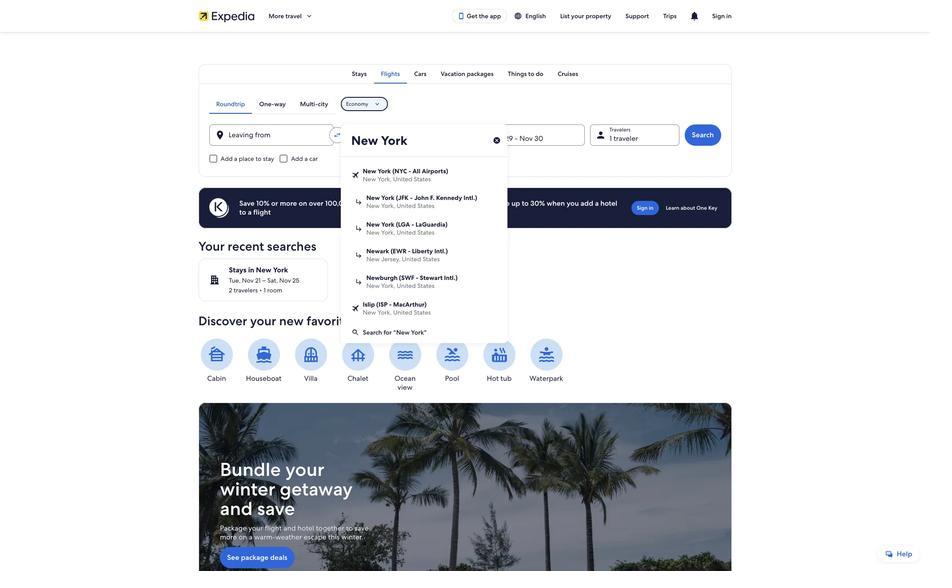 Task type: locate. For each thing, give the bounding box(es) containing it.
ocean view
[[395, 374, 416, 392]]

0 horizontal spatial in
[[248, 265, 254, 275]]

2 add from the left
[[291, 155, 303, 163]]

- left all
[[409, 167, 411, 175]]

york, inside islip (isp - macarthur) new york, united states
[[378, 308, 392, 316]]

stays up economy
[[352, 70, 367, 78]]

0 vertical spatial on
[[299, 199, 307, 208]]

on left over
[[299, 199, 307, 208]]

sign right "communication center icon"
[[712, 12, 725, 20]]

0 vertical spatial tab list
[[198, 64, 732, 84]]

2 vertical spatial intl.)
[[444, 274, 458, 282]]

2 horizontal spatial in
[[726, 12, 732, 20]]

directional image left newark
[[355, 251, 363, 259]]

one
[[697, 204, 707, 212]]

1 vertical spatial in
[[649, 204, 654, 212]]

york for (nyc
[[378, 167, 391, 175]]

united inside islip (isp - macarthur) new york, united states
[[393, 308, 412, 316]]

100,000
[[325, 199, 353, 208]]

0 horizontal spatial more
[[220, 532, 237, 542]]

escape
[[304, 532, 326, 542]]

united inside new york (nyc - all airports) new york, united states
[[393, 175, 412, 183]]

search for "new york"
[[363, 328, 427, 336]]

0 vertical spatial flight
[[253, 208, 271, 217]]

united inside new york (lga - laguardia) new york, united states
[[397, 228, 416, 236]]

small image
[[351, 171, 359, 179], [351, 304, 359, 312], [351, 328, 359, 336]]

0 vertical spatial more
[[280, 199, 297, 208]]

directional image
[[355, 224, 363, 232], [355, 251, 363, 259]]

21
[[255, 276, 260, 284]]

bundle your winter getaway and save package your flight and hotel together to save more on a warm-weather escape this winter.
[[220, 457, 368, 542]]

stay down islip
[[354, 313, 377, 329]]

small image left islip
[[351, 304, 359, 312]]

Going to text field
[[341, 124, 507, 156]]

0 vertical spatial 1
[[610, 134, 612, 143]]

intl.) inside the newburgh (swf - stewart intl.) new york, united states
[[444, 274, 458, 282]]

directional image right 100,000
[[355, 198, 363, 206]]

york, left '(jfk'
[[381, 202, 395, 210]]

york inside new york (jfk - john f. kennedy intl.) new york, united states
[[381, 194, 395, 202]]

1 small image from the top
[[351, 171, 359, 179]]

a left car
[[305, 155, 308, 163]]

states inside newark (ewr - liberty intl.) new jersey, united states
[[423, 255, 440, 263]]

0 horizontal spatial on
[[238, 532, 247, 542]]

newark (ewr - liberty intl.) new jersey, united states
[[366, 247, 448, 263]]

(isp
[[376, 300, 388, 308]]

english
[[526, 12, 546, 20]]

1 inside 'dropdown button'
[[610, 134, 612, 143]]

up
[[512, 199, 520, 208]]

get the app link
[[452, 9, 507, 23]]

a inside bundle your winter getaway and save package your flight and hotel together to save more on a warm-weather escape this winter.
[[249, 532, 252, 542]]

1 vertical spatial directional image
[[355, 251, 363, 259]]

1 horizontal spatial 1
[[610, 134, 612, 143]]

more up the see
[[220, 532, 237, 542]]

trips
[[663, 12, 677, 20]]

small image up chalet button at left bottom
[[351, 328, 359, 336]]

stays image
[[209, 275, 220, 285]]

directional image
[[355, 198, 363, 206], [355, 278, 363, 286]]

- right (swf
[[416, 274, 418, 282]]

york up sat,
[[273, 265, 288, 275]]

packages
[[467, 70, 494, 78]]

more inside save 10% or more on over 100,000 hotels with member prices. also, members save up to 30% when you add a hotel to a flight
[[280, 199, 297, 208]]

on left warm-
[[238, 532, 247, 542]]

1 vertical spatial and
[[283, 524, 296, 533]]

nov
[[490, 134, 503, 143], [520, 134, 533, 143], [242, 276, 253, 284], [279, 276, 291, 284]]

1 horizontal spatial more
[[280, 199, 297, 208]]

in up travelers at the bottom left of page
[[248, 265, 254, 275]]

- right (isp
[[389, 300, 392, 308]]

york inside new york (lga - laguardia) new york, united states
[[381, 220, 395, 228]]

1 directional image from the top
[[355, 198, 363, 206]]

0 horizontal spatial and
[[220, 496, 253, 521]]

york
[[378, 167, 391, 175], [381, 194, 395, 202], [381, 220, 395, 228], [273, 265, 288, 275]]

united left all
[[393, 175, 412, 183]]

2 directional image from the top
[[355, 251, 363, 259]]

more inside bundle your winter getaway and save package your flight and hotel together to save more on a warm-weather escape this winter.
[[220, 532, 237, 542]]

united up (ewr
[[397, 228, 416, 236]]

more
[[280, 199, 297, 208], [220, 532, 237, 542]]

vacation packages link
[[434, 64, 501, 84]]

0 vertical spatial stays
[[352, 70, 367, 78]]

1 vertical spatial tab list
[[209, 94, 335, 114]]

travelers
[[234, 286, 258, 294]]

and right warm-
[[283, 524, 296, 533]]

search
[[692, 130, 714, 140], [363, 328, 382, 336]]

1 traveler
[[610, 134, 638, 143]]

in right "communication center icon"
[[726, 12, 732, 20]]

one-way link
[[252, 94, 293, 114]]

hotel left together
[[297, 524, 314, 533]]

- right '(jfk'
[[410, 194, 413, 202]]

small image for new
[[351, 171, 359, 179]]

1 vertical spatial 1
[[263, 286, 266, 294]]

hotel inside bundle your winter getaway and save package your flight and hotel together to save more on a warm-weather escape this winter.
[[297, 524, 314, 533]]

save left up
[[495, 199, 510, 208]]

nov left 25
[[279, 276, 291, 284]]

0 horizontal spatial 1
[[263, 286, 266, 294]]

hotels
[[355, 199, 375, 208]]

your inside list your property link
[[571, 12, 584, 20]]

1 vertical spatial on
[[238, 532, 247, 542]]

trailing image
[[305, 12, 313, 20]]

ocean view button
[[387, 339, 423, 392]]

to left do
[[528, 70, 534, 78]]

on inside save 10% or more on over 100,000 hotels with member prices. also, members save up to 30% when you add a hotel to a flight
[[299, 199, 307, 208]]

0 vertical spatial in
[[726, 12, 732, 20]]

search button
[[685, 124, 721, 146]]

- inside newark (ewr - liberty intl.) new jersey, united states
[[408, 247, 411, 255]]

york, right islip
[[378, 308, 392, 316]]

10%
[[256, 199, 269, 208]]

united up (lga
[[397, 202, 416, 210]]

macarthur)
[[393, 300, 427, 308]]

2 small image from the top
[[351, 304, 359, 312]]

save inside save 10% or more on over 100,000 hotels with member prices. also, members save up to 30% when you add a hotel to a flight
[[495, 199, 510, 208]]

stay
[[263, 155, 274, 163], [354, 313, 377, 329]]

houseboat
[[246, 374, 282, 383]]

sign in left the learn
[[637, 204, 654, 212]]

- right 29
[[515, 134, 518, 143]]

0 vertical spatial directional image
[[355, 224, 363, 232]]

new
[[363, 167, 376, 175], [363, 175, 376, 183], [366, 194, 380, 202], [366, 202, 380, 210], [366, 220, 380, 228], [366, 228, 380, 236], [366, 255, 380, 263], [256, 265, 271, 275], [366, 282, 380, 290], [363, 308, 376, 316]]

sign in inside bundle your winter getaway and save main content
[[637, 204, 654, 212]]

york for (lga
[[381, 220, 395, 228]]

directional image for new
[[355, 198, 363, 206]]

waterpark
[[530, 374, 563, 383]]

you
[[567, 199, 579, 208]]

united inside newark (ewr - liberty intl.) new jersey, united states
[[402, 255, 421, 263]]

save right this
[[354, 524, 368, 533]]

0 horizontal spatial add
[[221, 155, 233, 163]]

1 horizontal spatial search
[[692, 130, 714, 140]]

0 vertical spatial search
[[692, 130, 714, 140]]

1 vertical spatial more
[[220, 532, 237, 542]]

laguardia)
[[416, 220, 448, 228]]

save up warm-
[[257, 496, 295, 521]]

2 vertical spatial small image
[[351, 328, 359, 336]]

tab list
[[198, 64, 732, 84], [209, 94, 335, 114]]

1
[[610, 134, 612, 143], [263, 286, 266, 294]]

hotel right the add
[[600, 199, 617, 208]]

1 horizontal spatial add
[[291, 155, 303, 163]]

1 horizontal spatial in
[[649, 204, 654, 212]]

0 vertical spatial save
[[495, 199, 510, 208]]

search inside button
[[692, 130, 714, 140]]

0 horizontal spatial stays
[[229, 265, 246, 275]]

0 horizontal spatial hotel
[[297, 524, 314, 533]]

to right place
[[256, 155, 262, 163]]

learn about one key
[[666, 204, 718, 212]]

stays inside tab list
[[352, 70, 367, 78]]

newburgh (swf - stewart intl.) new york, united states
[[366, 274, 458, 290]]

add
[[221, 155, 233, 163], [291, 155, 303, 163]]

roundtrip link
[[209, 94, 252, 114]]

expedia logo image
[[198, 10, 254, 22]]

0 vertical spatial stay
[[263, 155, 274, 163]]

bundle your winter getaway and save main content
[[0, 32, 930, 571]]

york, left (nyc
[[378, 175, 392, 183]]

room
[[267, 286, 282, 294]]

key
[[708, 204, 718, 212]]

0 vertical spatial small image
[[351, 171, 359, 179]]

1 horizontal spatial stay
[[354, 313, 377, 329]]

sign in right "communication center icon"
[[712, 12, 732, 20]]

flight left or
[[253, 208, 271, 217]]

new
[[279, 313, 304, 329]]

stay right place
[[263, 155, 274, 163]]

- right (ewr
[[408, 247, 411, 255]]

1 directional image from the top
[[355, 224, 363, 232]]

airports)
[[422, 167, 448, 175]]

1 vertical spatial sign
[[637, 204, 648, 212]]

see package deals link
[[220, 547, 294, 568]]

1 add from the left
[[221, 155, 233, 163]]

multi-city
[[300, 100, 328, 108]]

york, left (lga
[[381, 228, 395, 236]]

york, up (isp
[[381, 282, 395, 290]]

a left warm-
[[249, 532, 252, 542]]

on
[[299, 199, 307, 208], [238, 532, 247, 542]]

get
[[467, 12, 477, 20]]

0 vertical spatial directional image
[[355, 198, 363, 206]]

in
[[726, 12, 732, 20], [649, 204, 654, 212], [248, 265, 254, 275]]

add left place
[[221, 155, 233, 163]]

flight up deals
[[265, 524, 282, 533]]

york left '(jfk'
[[381, 194, 395, 202]]

1 vertical spatial flight
[[265, 524, 282, 533]]

intl.) inside newark (ewr - liberty intl.) new jersey, united states
[[434, 247, 448, 255]]

things
[[508, 70, 527, 78]]

york left (nyc
[[378, 167, 391, 175]]

2
[[229, 286, 232, 294]]

york left (lga
[[381, 220, 395, 228]]

flight inside bundle your winter getaway and save package your flight and hotel together to save more on a warm-weather escape this winter.
[[265, 524, 282, 533]]

2 directional image from the top
[[355, 278, 363, 286]]

stays in new york tue, nov 21 – sat, nov 25 2 travelers • 1 room
[[229, 265, 299, 294]]

york, inside new york (lga - laguardia) new york, united states
[[381, 228, 395, 236]]

25
[[292, 276, 299, 284]]

united up the "new
[[393, 308, 412, 316]]

add a place to stay
[[221, 155, 274, 163]]

- right (lga
[[412, 220, 414, 228]]

stays inside stays in new york tue, nov 21 – sat, nov 25 2 travelers • 1 room
[[229, 265, 246, 275]]

islip
[[363, 300, 375, 308]]

in inside stays in new york tue, nov 21 – sat, nov 25 2 travelers • 1 room
[[248, 265, 254, 275]]

1 horizontal spatial hotel
[[600, 199, 617, 208]]

on inside bundle your winter getaway and save package your flight and hotel together to save more on a warm-weather escape this winter.
[[238, 532, 247, 542]]

2 horizontal spatial save
[[495, 199, 510, 208]]

app
[[490, 12, 501, 20]]

economy button
[[341, 97, 388, 111]]

add
[[581, 199, 593, 208]]

1 horizontal spatial sign in
[[712, 12, 732, 20]]

get the app
[[467, 12, 501, 20]]

0 horizontal spatial sign
[[637, 204, 648, 212]]

york inside stays in new york tue, nov 21 – sat, nov 25 2 travelers • 1 room
[[273, 265, 288, 275]]

1 vertical spatial save
[[257, 496, 295, 521]]

0 vertical spatial hotel
[[600, 199, 617, 208]]

stays up tue,
[[229, 265, 246, 275]]

this
[[328, 532, 339, 542]]

more right or
[[280, 199, 297, 208]]

to right this
[[346, 524, 353, 533]]

add left car
[[291, 155, 303, 163]]

sign in
[[712, 12, 732, 20], [637, 204, 654, 212]]

1 horizontal spatial sign
[[712, 12, 725, 20]]

directional image for newark
[[355, 251, 363, 259]]

1 vertical spatial small image
[[351, 304, 359, 312]]

intl.) right the liberty
[[434, 247, 448, 255]]

1 vertical spatial sign in
[[637, 204, 654, 212]]

swap origin and destination values image
[[333, 131, 341, 139]]

2 vertical spatial in
[[248, 265, 254, 275]]

1 vertical spatial search
[[363, 328, 382, 336]]

and
[[220, 496, 253, 521], [283, 524, 296, 533]]

0 vertical spatial sign in
[[712, 12, 732, 20]]

intl.) inside new york (jfk - john f. kennedy intl.) new york, united states
[[464, 194, 477, 202]]

- inside new york (jfk - john f. kennedy intl.) new york, united states
[[410, 194, 413, 202]]

intl.) right stewart
[[444, 274, 458, 282]]

1 vertical spatial stays
[[229, 265, 246, 275]]

united up (swf
[[402, 255, 421, 263]]

houseboat button
[[246, 339, 282, 383]]

to inside tab list
[[528, 70, 534, 78]]

0 vertical spatial sign
[[712, 12, 725, 20]]

york for (jfk
[[381, 194, 395, 202]]

prices.
[[422, 199, 443, 208]]

flights
[[381, 70, 400, 78]]

1 horizontal spatial stays
[[352, 70, 367, 78]]

directional image left newburgh
[[355, 278, 363, 286]]

sign left the learn
[[637, 204, 648, 212]]

1 right •
[[263, 286, 266, 294]]

cars link
[[407, 64, 434, 84]]

flight inside save 10% or more on over 100,000 hotels with member prices. also, members save up to 30% when you add a hotel to a flight
[[253, 208, 271, 217]]

1 vertical spatial directional image
[[355, 278, 363, 286]]

sign inside dropdown button
[[712, 12, 725, 20]]

2 vertical spatial save
[[354, 524, 368, 533]]

cruises link
[[551, 64, 585, 84]]

do
[[536, 70, 544, 78]]

deals
[[270, 553, 287, 562]]

united up macarthur)
[[397, 282, 416, 290]]

to inside bundle your winter getaway and save package your flight and hotel together to save more on a warm-weather escape this winter.
[[346, 524, 353, 533]]

chalet
[[348, 374, 368, 383]]

1 horizontal spatial save
[[354, 524, 368, 533]]

states
[[414, 175, 431, 183], [417, 202, 435, 210], [417, 228, 435, 236], [423, 255, 440, 263], [417, 282, 435, 290], [414, 308, 431, 316]]

directional image down hotels
[[355, 224, 363, 232]]

weather
[[275, 532, 302, 542]]

1 vertical spatial stay
[[354, 313, 377, 329]]

intl.) right also,
[[464, 194, 477, 202]]

package
[[220, 524, 247, 533]]

new inside newark (ewr - liberty intl.) new jersey, united states
[[366, 255, 380, 263]]

york inside new york (nyc - all airports) new york, united states
[[378, 167, 391, 175]]

stays
[[352, 70, 367, 78], [229, 265, 246, 275]]

getaway
[[280, 477, 352, 501]]

support
[[626, 12, 649, 20]]

ocean
[[395, 374, 416, 383]]

cabin
[[207, 374, 226, 383]]

stays for stays in new york tue, nov 21 – sat, nov 25 2 travelers • 1 room
[[229, 265, 246, 275]]

stewart
[[420, 274, 443, 282]]

add for add a place to stay
[[221, 155, 233, 163]]

things to do
[[508, 70, 544, 78]]

0 vertical spatial intl.)
[[464, 194, 477, 202]]

0 horizontal spatial sign in
[[637, 204, 654, 212]]

support link
[[618, 8, 656, 24]]

villa button
[[293, 339, 329, 383]]

your for discover
[[250, 313, 276, 329]]

your for bundle
[[285, 457, 324, 482]]

small image up hotels
[[351, 171, 359, 179]]

intl.) for newark (ewr - liberty intl.) new jersey, united states
[[434, 247, 448, 255]]

1 horizontal spatial on
[[299, 199, 307, 208]]

(lga
[[396, 220, 410, 228]]

0 horizontal spatial stay
[[263, 155, 274, 163]]

in left the learn
[[649, 204, 654, 212]]

1 vertical spatial intl.)
[[434, 247, 448, 255]]

0 horizontal spatial search
[[363, 328, 382, 336]]

1 vertical spatial hotel
[[297, 524, 314, 533]]

list your property
[[560, 12, 611, 20]]

more travel
[[269, 12, 302, 20]]

1 left traveler
[[610, 134, 612, 143]]

and up package
[[220, 496, 253, 521]]



Task type: describe. For each thing, give the bounding box(es) containing it.
stay for add a place to stay
[[263, 155, 274, 163]]

- inside the newburgh (swf - stewart intl.) new york, united states
[[416, 274, 418, 282]]

traveler
[[614, 134, 638, 143]]

place
[[239, 155, 254, 163]]

small image
[[514, 12, 522, 20]]

about
[[681, 204, 695, 212]]

states inside the newburgh (swf - stewart intl.) new york, united states
[[417, 282, 435, 290]]

nov 29 - nov 30 button
[[470, 124, 585, 146]]

sign in inside dropdown button
[[712, 12, 732, 20]]

directional image for newburgh
[[355, 278, 363, 286]]

hot
[[487, 374, 499, 383]]

sign inside bundle your winter getaway and save main content
[[637, 204, 648, 212]]

tab list containing roundtrip
[[209, 94, 335, 114]]

a left 10%
[[248, 208, 252, 217]]

- inside islip (isp - macarthur) new york, united states
[[389, 300, 392, 308]]

nov left 29
[[490, 134, 503, 143]]

searches
[[267, 238, 316, 254]]

states inside islip (isp - macarthur) new york, united states
[[414, 308, 431, 316]]

kennedy
[[436, 194, 462, 202]]

stays link
[[345, 64, 374, 84]]

nov left 30
[[520, 134, 533, 143]]

in inside dropdown button
[[726, 12, 732, 20]]

city
[[318, 100, 328, 108]]

hotel inside save 10% or more on over 100,000 hotels with member prices. also, members save up to 30% when you add a hotel to a flight
[[600, 199, 617, 208]]

trips link
[[656, 8, 684, 24]]

a left place
[[234, 155, 237, 163]]

warm-
[[254, 532, 275, 542]]

- inside new york (nyc - all airports) new york, united states
[[409, 167, 411, 175]]

economy
[[346, 100, 368, 108]]

united inside the newburgh (swf - stewart intl.) new york, united states
[[397, 282, 416, 290]]

chalet button
[[340, 339, 376, 383]]

(swf
[[399, 274, 414, 282]]

discover your new favorite stay
[[198, 313, 377, 329]]

when
[[547, 199, 565, 208]]

1 traveler button
[[590, 124, 680, 146]]

communication center icon image
[[689, 11, 700, 21]]

cabin button
[[198, 339, 235, 383]]

states inside new york (lga - laguardia) new york, united states
[[417, 228, 435, 236]]

sign in link
[[632, 201, 659, 215]]

list
[[560, 12, 570, 20]]

(ewr
[[391, 247, 407, 255]]

jersey,
[[381, 255, 400, 263]]

to left 10%
[[239, 208, 246, 217]]

newark
[[366, 247, 389, 255]]

members
[[463, 199, 494, 208]]

(jfk
[[396, 194, 409, 202]]

for
[[384, 328, 392, 336]]

member
[[392, 199, 421, 208]]

29
[[505, 134, 513, 143]]

your recent searches
[[198, 238, 316, 254]]

car
[[309, 155, 318, 163]]

hot tub button
[[481, 339, 518, 383]]

intl.) for newburgh (swf - stewart intl.) new york, united states
[[444, 274, 458, 282]]

waterpark button
[[528, 339, 565, 383]]

vacation
[[441, 70, 465, 78]]

- inside new york (lga - laguardia) new york, united states
[[412, 220, 414, 228]]

to right up
[[522, 199, 529, 208]]

all
[[413, 167, 420, 175]]

new york (nyc - all airports) new york, united states
[[363, 167, 448, 183]]

new inside stays in new york tue, nov 21 – sat, nov 25 2 travelers • 1 room
[[256, 265, 271, 275]]

new york (lga - laguardia) new york, united states
[[366, 220, 448, 236]]

john
[[414, 194, 429, 202]]

add for add a car
[[291, 155, 303, 163]]

a right the add
[[595, 199, 599, 208]]

clear going to image
[[493, 136, 501, 144]]

one-way
[[259, 100, 286, 108]]

–
[[262, 276, 266, 284]]

newburgh
[[366, 274, 398, 282]]

new inside the newburgh (swf - stewart intl.) new york, united states
[[366, 282, 380, 290]]

0 horizontal spatial save
[[257, 496, 295, 521]]

search for search for "new york"
[[363, 328, 382, 336]]

nov 29 - nov 30
[[490, 134, 543, 143]]

travel sale activities deals image
[[198, 403, 732, 571]]

small image for islip
[[351, 304, 359, 312]]

pool
[[445, 374, 459, 383]]

package
[[241, 553, 268, 562]]

stay for discover your new favorite stay
[[354, 313, 377, 329]]

recent
[[228, 238, 264, 254]]

states inside new york (nyc - all airports) new york, united states
[[414, 175, 431, 183]]

sat,
[[267, 276, 278, 284]]

0 vertical spatial and
[[220, 496, 253, 521]]

new inside islip (isp - macarthur) new york, united states
[[363, 308, 376, 316]]

tue,
[[229, 276, 240, 284]]

new york (jfk - john f. kennedy intl.) new york, united states
[[366, 194, 477, 210]]

search for search
[[692, 130, 714, 140]]

save for over
[[495, 199, 510, 208]]

- inside button
[[515, 134, 518, 143]]

1 horizontal spatial and
[[283, 524, 296, 533]]

liberty
[[412, 247, 433, 255]]

•
[[259, 286, 262, 294]]

york, inside new york (jfk - john f. kennedy intl.) new york, united states
[[381, 202, 395, 210]]

united inside new york (jfk - john f. kennedy intl.) new york, united states
[[397, 202, 416, 210]]

york"
[[411, 328, 427, 336]]

see
[[227, 553, 239, 562]]

directional image for new
[[355, 224, 363, 232]]

pool button
[[434, 339, 470, 383]]

3 small image from the top
[[351, 328, 359, 336]]

more
[[269, 12, 284, 20]]

list your property link
[[553, 8, 618, 24]]

flights link
[[374, 64, 407, 84]]

or
[[271, 199, 278, 208]]

nov up travelers at the bottom left of page
[[242, 276, 253, 284]]

york, inside the newburgh (swf - stewart intl.) new york, united states
[[381, 282, 395, 290]]

tab list containing stays
[[198, 64, 732, 84]]

york, inside new york (nyc - all airports) new york, united states
[[378, 175, 392, 183]]

english button
[[507, 8, 553, 24]]

stays for stays
[[352, 70, 367, 78]]

1 inside stays in new york tue, nov 21 – sat, nov 25 2 travelers • 1 room
[[263, 286, 266, 294]]

download button title image
[[458, 12, 465, 20]]

states inside new york (jfk - john f. kennedy intl.) new york, united states
[[417, 202, 435, 210]]

your for list
[[571, 12, 584, 20]]

multi-city link
[[293, 94, 335, 114]]

f.
[[430, 194, 435, 202]]

things to do link
[[501, 64, 551, 84]]

"new
[[393, 328, 410, 336]]

villa
[[304, 374, 318, 383]]

travel
[[286, 12, 302, 20]]

save for save
[[354, 524, 368, 533]]

roundtrip
[[216, 100, 245, 108]]

save 10% or more on over 100,000 hotels with member prices. also, members save up to 30% when you add a hotel to a flight
[[239, 199, 617, 217]]

favorite
[[307, 313, 351, 329]]

the
[[479, 12, 488, 20]]



Task type: vqa. For each thing, say whether or not it's contained in the screenshot.


